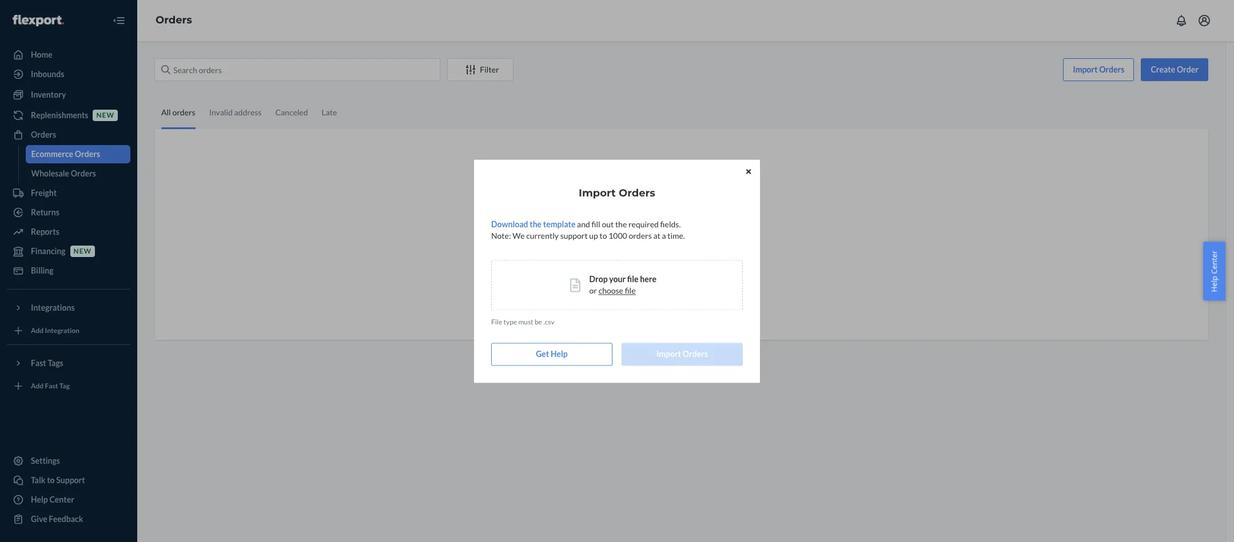Task type: vqa. For each thing, say whether or not it's contained in the screenshot.
"Download"
yes



Task type: locate. For each thing, give the bounding box(es) containing it.
help down center
[[1209, 276, 1220, 292]]

import orders inside button
[[657, 350, 708, 359]]

download the template link
[[491, 220, 576, 229]]

and
[[577, 220, 590, 229]]

help
[[1209, 276, 1220, 292], [551, 350, 568, 359]]

1 horizontal spatial orders
[[683, 350, 708, 359]]

up
[[589, 231, 598, 241]]

0 horizontal spatial the
[[530, 220, 542, 229]]

file
[[627, 275, 639, 284], [625, 286, 636, 296]]

fill
[[592, 220, 600, 229]]

1 vertical spatial import orders
[[657, 350, 708, 359]]

import orders
[[579, 187, 655, 200], [657, 350, 708, 359]]

help right get
[[551, 350, 568, 359]]

orders
[[619, 187, 655, 200], [683, 350, 708, 359]]

get
[[536, 350, 549, 359]]

0 vertical spatial orders
[[619, 187, 655, 200]]

0 horizontal spatial import
[[579, 187, 616, 200]]

1 vertical spatial orders
[[683, 350, 708, 359]]

0 horizontal spatial help
[[551, 350, 568, 359]]

1 vertical spatial file
[[625, 286, 636, 296]]

import inside button
[[657, 350, 681, 359]]

fields.
[[660, 220, 681, 229]]

1 horizontal spatial import orders
[[657, 350, 708, 359]]

the up 1000
[[615, 220, 627, 229]]

0 vertical spatial import orders
[[579, 187, 655, 200]]

0 horizontal spatial import orders
[[579, 187, 655, 200]]

out
[[602, 220, 614, 229]]

1 vertical spatial help
[[551, 350, 568, 359]]

help center
[[1209, 251, 1220, 292]]

1 vertical spatial import
[[657, 350, 681, 359]]

center
[[1209, 251, 1220, 274]]

1 horizontal spatial import
[[657, 350, 681, 359]]

the up currently
[[530, 220, 542, 229]]

be
[[535, 318, 542, 327]]

1 horizontal spatial the
[[615, 220, 627, 229]]

the
[[530, 220, 542, 229], [615, 220, 627, 229]]

get help link
[[491, 343, 613, 366]]

orders inside import orders button
[[683, 350, 708, 359]]

choose
[[599, 286, 623, 296]]

file
[[491, 318, 502, 327]]

0 horizontal spatial orders
[[619, 187, 655, 200]]

type
[[504, 318, 517, 327]]

here
[[640, 275, 657, 284]]

file alt image
[[570, 279, 580, 292]]

import
[[579, 187, 616, 200], [657, 350, 681, 359]]

orders
[[629, 231, 652, 241]]

currently
[[526, 231, 559, 241]]

0 vertical spatial help
[[1209, 276, 1220, 292]]

your
[[609, 275, 626, 284]]

we
[[513, 231, 525, 241]]

file down your
[[625, 286, 636, 296]]

file left the here
[[627, 275, 639, 284]]

1 horizontal spatial help
[[1209, 276, 1220, 292]]

to
[[600, 231, 607, 241]]

2 the from the left
[[615, 220, 627, 229]]



Task type: describe. For each thing, give the bounding box(es) containing it.
download
[[491, 220, 528, 229]]

required
[[629, 220, 659, 229]]

at
[[653, 231, 661, 241]]

template
[[543, 220, 576, 229]]

must
[[518, 318, 533, 327]]

file type must be .csv
[[491, 318, 555, 327]]

help inside get help link
[[551, 350, 568, 359]]

drop
[[589, 275, 608, 284]]

import orders dialog
[[474, 160, 760, 383]]

close image
[[746, 168, 751, 175]]

time.
[[668, 231, 685, 241]]

.csv
[[544, 318, 555, 327]]

a
[[662, 231, 666, 241]]

1000
[[609, 231, 627, 241]]

0 vertical spatial import
[[579, 187, 616, 200]]

support
[[560, 231, 588, 241]]

help center button
[[1204, 242, 1226, 301]]

0 vertical spatial file
[[627, 275, 639, 284]]

help inside help center button
[[1209, 276, 1220, 292]]

download the template and fill out the required fields. note: we currently support up to 1000 orders at a time.
[[491, 220, 685, 241]]

note:
[[491, 231, 511, 241]]

import orders button
[[622, 343, 743, 366]]

drop your file here or choose file
[[589, 275, 657, 296]]

1 the from the left
[[530, 220, 542, 229]]

get help
[[536, 350, 568, 359]]

or
[[589, 286, 597, 296]]



